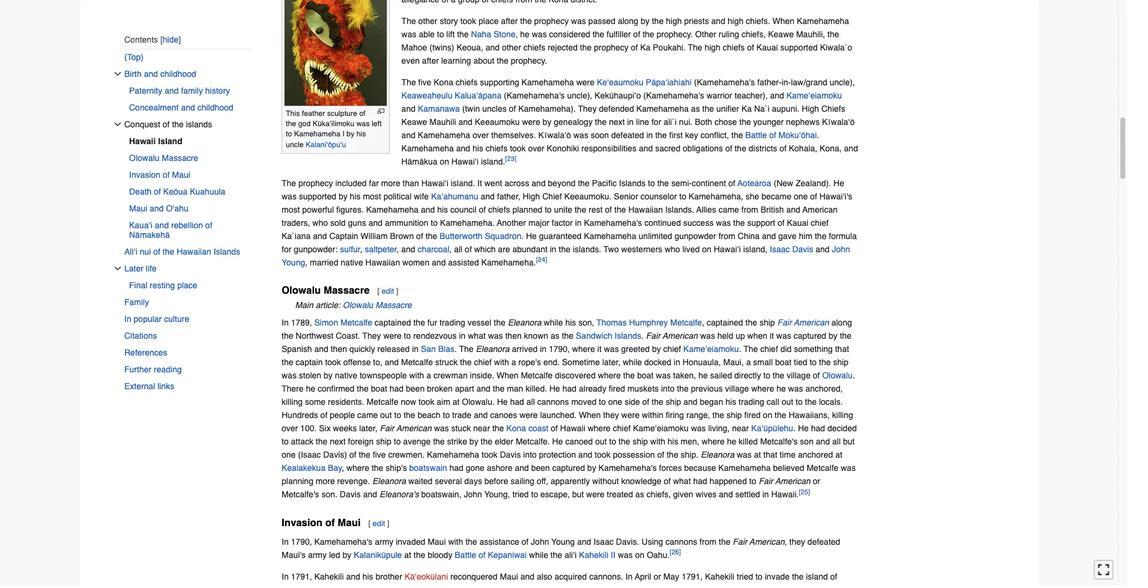Task type: locate. For each thing, give the bounding box(es) containing it.
mauhili
[[430, 117, 456, 127]]

1 horizontal spatial then
[[506, 331, 522, 341]]

fulfiller
[[607, 29, 631, 39]]

hawaii
[[129, 136, 156, 146], [561, 424, 586, 433]]

then inside along the northwest coast. they were to rendezvous in what was then known as the
[[506, 331, 522, 341]]

over inside . kamehameha and his chiefs took over konohiki responsibilities and sacred obligations of the districts of kohala, kona, and hāmākua on hawaiʻi island.
[[528, 143, 545, 153]]

by right led
[[343, 550, 352, 560]]

x small image for birth
[[114, 70, 121, 77]]

to down "aim"
[[443, 410, 450, 420]]

stolen
[[299, 371, 322, 380]]

death of keōua kuahuula
[[129, 187, 226, 196]]

his
[[357, 130, 366, 138], [473, 143, 484, 153], [350, 192, 361, 201], [438, 205, 448, 214], [566, 318, 576, 327], [726, 397, 737, 407], [668, 437, 679, 446], [363, 572, 373, 581]]

taken,
[[674, 371, 697, 380]]

1 horizontal spatial captained
[[707, 318, 744, 327]]

0 vertical spatial it
[[770, 331, 775, 341]]

ship up firing
[[666, 397, 682, 407]]

were inside eleanora's boatswain, john young, tried to escape, but were treated as chiefs, given wives and settled in hawaii. [25]
[[587, 490, 605, 499]]

to left "lift"
[[437, 29, 444, 39]]

captained
[[375, 318, 411, 327], [707, 318, 744, 327]]

he up hawaiʻi's
[[834, 178, 845, 188]]

for inside (twin uncles of kamehameha). they defended kamehameha as the unifier ka na`i aupuni. high chiefs keawe mauhili and keeaumoku were by genealogy the next in line for ali`i nui. both chose the younger nephews kīwalaʻō and kamehameha over themselves.  kīwalaʻō was soon defeated in the first key conflict, the
[[652, 117, 662, 127]]

most inside and father, high chief keeaumoku. senior counselor to kamehameha, she became one of hawaiʻi's most powerful figures. kamehameha and his council of chiefs planned to unite the rest of the hawaiian islands. allies came from british and american traders, who sold guns and ammunition to kamehameha. another major factor in kamehameha's continued success was the support of kauai chief ka`iana and captain william brown of the
[[282, 205, 300, 214]]

they inside . there he confirmed the boat had been broken apart and the man killed. he had already fired muskets into the previous village where he was anchored, killing some residents.  metcalfe now took aim at olowalu. he had all cannons moved to one side of the ship and began his trading call out to the locals. hundreds of people came out to the beach to trade and canoes were launched. when they were within firing range, the ship fired on the hawaiians, killing over 100. six weeks later,
[[604, 410, 619, 420]]

a up the directly
[[747, 358, 751, 367]]

to inside along the northwest coast. they were to rendezvous in what was then known as the
[[404, 331, 411, 341]]

100.
[[301, 424, 317, 433]]

0 vertical spatial high
[[802, 104, 820, 113]]

in inside ". the chief did something that the captain took offense to, and metcalfe struck the chief with a rope's end. sometime later, while docked in honuaula, maui, a small boat tied to the ship was stolen by native townspeople with a crewman inside. when metcalfe discovered where the boat was taken, he sailed directly to the village of"
[[674, 358, 681, 367]]

metcalfe's inside . he had decided to attack the next foreign ship to avenge the strike by the elder metcalfe. he canoed out to the ship with his men, where he killed metcalfe's son and all but one (isaac davis) of the five crewmen. kamehameha took davis into protection and took possession of the ship.
[[761, 437, 798, 446]]

crewmen.
[[388, 450, 425, 460]]

1 vertical spatial captured
[[553, 463, 585, 473]]

. inside . he had decided to attack the next foreign ship to avenge the strike by the elder metcalfe. he canoed out to the ship with his men, where he killed metcalfe's son and all but one (isaac davis) of the five crewmen. kamehameha took davis into protection and took possession of the ship.
[[794, 424, 796, 433]]

him
[[800, 231, 813, 241]]

at inside . there he confirmed the boat had been broken apart and the man killed. he had already fired muskets into the previous village where he was anchored, killing some residents.  metcalfe now took aim at olowalu. he had all cannons moved to one side of the ship and began his trading call out to the locals. hundreds of people came out to the beach to trade and canoes were launched. when they were within firing range, the ship fired on the hawaiians, killing over 100. six weeks later,
[[453, 397, 460, 407]]

had inside had gone ashore and been captured by kamehameha's forces because kamehameha believed metcalfe was planning more revenge.
[[450, 463, 464, 473]]

keʻeaumoku
[[597, 77, 644, 87]]

trade
[[453, 410, 472, 420]]

canoed
[[566, 437, 593, 446]]

1 horizontal spatial 1791,
[[682, 572, 703, 581]]

, down william
[[361, 244, 363, 254]]

0 vertical spatial kameʻeiamoku
[[787, 91, 843, 100]]

[
[[378, 287, 380, 296], [369, 519, 371, 528]]

from
[[742, 205, 759, 214], [719, 231, 736, 241], [700, 537, 717, 546]]

confirmed
[[318, 384, 355, 394]]

0 vertical spatial kamehameha.
[[440, 218, 495, 228]]

were inside the five kona chiefs supporting kamehameha were keʻeaumoku pāpaʻiahiahi (kamehameha's father-in-law/grand uncle), keaweaheulu kaluaʻāpana (kamehameha's uncle), kekūhaupiʻo (kamehameha's warrior teacher), and kameʻeiamoku and kamanawa
[[577, 77, 595, 87]]

[ edit ] for olowalu massacre
[[378, 287, 399, 296]]

he inside ". the chief did something that the captain took offense to, and metcalfe struck the chief with a rope's end. sometime later, while docked in honuaula, maui, a small boat tied to the ship was stolen by native townspeople with a crewman inside. when metcalfe discovered where the boat was taken, he sailed directly to the village of"
[[699, 371, 708, 380]]

out down fair american was stuck near the kona coast of hawaii where chief kameʻeiamoku was living, near kaʻūpūlehu
[[596, 437, 607, 446]]

was down vessel
[[488, 331, 503, 341]]

prophecy.
[[657, 29, 693, 39], [511, 56, 548, 65]]

place inside the other story took place after the prophecy was passed along by the high priests and high chiefs. when kamehameha was able to lift the
[[479, 16, 499, 26]]

after inside the other story took place after the prophecy was passed along by the high priests and high chiefs. when kamehameha was able to lift the
[[501, 16, 518, 26]]

kaʻūpūlehu
[[752, 424, 794, 433]]

was inside (new zealand). he was supported by his most political wife
[[282, 192, 297, 201]]

as down knowledge
[[636, 490, 645, 499]]

came inside and father, high chief keeaumoku. senior counselor to kamehameha, she became one of hawaiʻi's most powerful figures. kamehameha and his council of chiefs planned to unite the rest of the hawaiian islands. allies came from british and american traders, who sold guns and ammunition to kamehameha. another major factor in kamehameha's continued success was the support of kauai chief ka`iana and captain william brown of the
[[719, 205, 740, 214]]

2 1791, from the left
[[682, 572, 703, 581]]

passed
[[589, 16, 616, 26]]

island,
[[744, 244, 768, 254]]

by up confirmed
[[324, 371, 333, 380]]

one left the side
[[609, 397, 623, 407]]

of down the younger
[[770, 130, 777, 140]]

and up ruling
[[712, 16, 726, 26]]

2 horizontal spatial out
[[782, 397, 794, 407]]

because
[[685, 463, 717, 473]]

childhood for concealment and childhood
[[197, 103, 233, 112]]

to inside the other story took place after the prophecy was passed along by the high priests and high chiefs. when kamehameha was able to lift the
[[437, 29, 444, 39]]

while up known
[[544, 318, 563, 327]]

note containing main article:
[[282, 299, 859, 312]]

1 horizontal spatial for
[[652, 117, 662, 127]]

struck
[[436, 358, 458, 367]]

0 vertical spatial cannons
[[538, 397, 569, 407]]

in left '1789,'
[[282, 318, 289, 327]]

kūkaʻilimoku
[[313, 119, 355, 128]]

had down discovered
[[563, 384, 577, 394]]

2 vertical spatial boat
[[371, 384, 388, 394]]

his right began
[[726, 397, 737, 407]]

hawaii island
[[129, 136, 182, 146]]

his inside . kamehameha and his chiefs took over konohiki responsibilities and sacred obligations of the districts of kohala, kona, and hāmākua on hawaiʻi island.
[[473, 143, 484, 153]]

supported inside (new zealand). he was supported by his most political wife
[[299, 192, 337, 201]]

became
[[762, 192, 792, 201]]

later,
[[603, 358, 621, 367], [359, 424, 378, 433]]

1 vertical spatial kīwalaʻō
[[539, 130, 572, 140]]

0 horizontal spatial 1790,
[[291, 537, 312, 546]]

. inside . kamehameha and his chiefs took over konohiki responsibilities and sacred obligations of the districts of kohala, kona, and hāmākua on hawaiʻi island.
[[817, 130, 820, 140]]

uncle),
[[830, 77, 856, 87], [568, 91, 593, 100]]

directly
[[735, 371, 762, 380]]

1 horizontal spatial next
[[609, 117, 625, 127]]

1 vertical spatial most
[[282, 205, 300, 214]]

keawe inside , he was considered the fulfiller of the prophecy. other ruling chiefs, keawe mauhili, the mahoe (twins) keoua, and other chiefs rejected the prophecy of ka poukahi. the high chiefs of kauai supported kiwala`o even after learning about the prophecy.
[[769, 29, 794, 39]]

attack
[[291, 437, 314, 446]]

stone
[[494, 29, 516, 39]]

. for the
[[740, 344, 742, 354]]

1 vertical spatial x small image
[[114, 121, 121, 128]]

olowalu up main
[[282, 285, 321, 296]]

fur
[[428, 318, 438, 327]]

then for and
[[331, 344, 347, 354]]

the inside reconquered maui and also acquired cannons. in april or may 1791, kahekili tried to invade the island of hawaiʻi, but was defeated in a naval battle called kepuwahaʻulaʻula near
[[793, 572, 804, 581]]

1 vertical spatial [ edit ]
[[369, 519, 390, 528]]

near up killed
[[733, 424, 749, 433]]

in for in 1789, simon metcalfe captained the fur trading vessel the eleanora while his son, thomas humphrey metcalfe , captained the ship fair american
[[282, 318, 289, 327]]

near inside reconquered maui and also acquired cannons. in april or may 1791, kahekili tried to invade the island of hawaiʻi, but was defeated in a naval battle called kepuwahaʻulaʻula near
[[534, 585, 551, 585]]

he left killed
[[727, 437, 737, 446]]

. there he confirmed the boat had been broken apart and the man killed. he had already fired muskets into the previous village where he was anchored, killing some residents.  metcalfe now took aim at olowalu. he had all cannons moved to one side of the ship and began his trading call out to the locals. hundreds of people came out to the beach to trade and canoes were launched. when they were within firing range, the ship fired on the hawaiians, killing over 100. six weeks later,
[[282, 371, 856, 433]]

captained up released
[[375, 318, 411, 327]]

hawaii down conquest
[[129, 136, 156, 146]]

0 horizontal spatial hawaii
[[129, 136, 156, 146]]

that inside eleanora was at that time anchored at kealakekua bay , where the ship's boatswain
[[764, 450, 778, 460]]

oahu.
[[647, 550, 670, 560]]

0 vertical spatial out
[[782, 397, 794, 407]]

0 vertical spatial kona
[[434, 77, 454, 87]]

1 vertical spatial supported
[[299, 192, 337, 201]]

1790, up maui's at left bottom
[[291, 537, 312, 546]]

and down canoed
[[579, 450, 593, 460]]

took
[[461, 16, 477, 26], [510, 143, 526, 153], [325, 358, 341, 367], [419, 397, 435, 407], [482, 450, 498, 460], [595, 450, 611, 460]]

hawaii island link
[[129, 133, 260, 150]]

where inside ". the chief did something that the captain took offense to, and metcalfe struck the chief with a rope's end. sometime later, while docked in honuaula, maui, a small boat tied to the ship was stolen by native townspeople with a crewman inside. when metcalfe discovered where the boat was taken, he sailed directly to the village of"
[[598, 371, 621, 380]]

kahekili inside kalanikūpule at the bloody battle of kepaniwai while the aliʻi kahekili ii was on oahu. [26]
[[579, 550, 609, 560]]

ship up living, on the bottom of page
[[727, 410, 742, 420]]

1 vertical spatial or
[[654, 572, 662, 581]]

x small image for conquest
[[114, 121, 121, 128]]

nui
[[140, 247, 151, 256]]

, married native hawaiian women and assisted kamehameha. [24]
[[305, 256, 548, 267]]

0 vertical spatial native
[[341, 258, 363, 267]]

hawaiian up later life link
[[177, 247, 211, 256]]

trading right fur
[[440, 318, 466, 327]]

1 vertical spatial edit link
[[373, 519, 385, 528]]

what
[[468, 331, 486, 341], [674, 477, 691, 486]]

when
[[748, 331, 768, 341]]

hawaiian down the counselor
[[629, 205, 663, 214]]

by inside was held up when it was captured by the spanish and then quickly released in
[[829, 331, 838, 341]]

1 vertical spatial [
[[369, 519, 371, 528]]

1 horizontal spatial prophecy
[[535, 16, 569, 26]]

young inside the john young
[[282, 258, 305, 267]]

0 vertical spatial one
[[794, 192, 808, 201]]

american inside and father, high chief keeaumoku. senior counselor to kamehameha, she became one of hawaiʻi's most powerful figures. kamehameha and his council of chiefs planned to unite the rest of the hawaiian islands. allies came from british and american traders, who sold guns and ammunition to kamehameha. another major factor in kamehameha's continued success was the support of kauai chief ka`iana and captain william brown of the
[[803, 205, 838, 214]]

defeated inside the , they defeated maui's army led by
[[808, 537, 841, 546]]

or inside reconquered maui and also acquired cannons. in april or may 1791, kahekili tried to invade the island of hawaiʻi, but was defeated in a naval battle called kepuwahaʻulaʻula near
[[654, 572, 662, 581]]

0 horizontal spatial [
[[369, 519, 371, 528]]

0 horizontal spatial high
[[523, 192, 540, 201]]

1 vertical spatial defeated
[[808, 537, 841, 546]]

1 horizontal spatial five
[[419, 77, 432, 87]]

into inside . he had decided to attack the next foreign ship to avenge the strike by the elder metcalfe. he canoed out to the ship with his men, where he killed metcalfe's son and all but one (isaac davis) of the five crewmen. kamehameha took davis into protection and took possession of the ship.
[[524, 450, 537, 460]]

isaac up kahekili ii link
[[594, 537, 614, 546]]

2 horizontal spatial davis
[[793, 244, 814, 254]]

1 vertical spatial all
[[527, 397, 535, 407]]

defeated inside reconquered maui and also acquired cannons. in april or may 1791, kahekili tried to invade the island of hawaiʻi, but was defeated in a naval battle called kepuwahaʻulaʻula near
[[345, 585, 378, 585]]

islands.
[[666, 205, 695, 214]]

1 horizontal spatial other
[[502, 42, 521, 52]]

0 horizontal spatial uncle),
[[568, 91, 593, 100]]

(isaac
[[298, 450, 321, 460]]

1 horizontal spatial when
[[579, 410, 601, 420]]

was down allies
[[716, 218, 731, 228]]

. the chief did something that the captain took offense to, and metcalfe struck the chief with a rope's end. sometime later, while docked in honuaula, maui, a small boat tied to the ship was stolen by native townspeople with a crewman inside. when metcalfe discovered where the boat was taken, he sailed directly to the village of
[[282, 344, 850, 380]]

1 vertical spatial they
[[363, 331, 381, 341]]

2 horizontal spatial hawaiian
[[629, 205, 663, 214]]

native inside ". the chief did something that the captain took offense to, and metcalfe struck the chief with a rope's end. sometime later, while docked in honuaula, maui, a small boat tied to the ship was stolen by native townspeople with a crewman inside. when metcalfe discovered where the boat was taken, he sailed directly to the village of"
[[335, 371, 358, 380]]

1 captained from the left
[[375, 318, 411, 327]]

chief up inside.
[[474, 358, 492, 367]]

0 vertical spatial kauai
[[757, 42, 779, 52]]

young
[[282, 258, 305, 267], [552, 537, 575, 546]]

his down included
[[350, 192, 361, 201]]

the inside , he was considered the fulfiller of the prophecy. other ruling chiefs, keawe mauhili, the mahoe (twins) keoua, and other chiefs rejected the prophecy of ka poukahi. the high chiefs of kauai supported kiwala`o even after learning about the prophecy.
[[688, 42, 703, 52]]

1 horizontal spatial as
[[636, 490, 645, 499]]

0 vertical spatial childhood
[[160, 69, 196, 79]]

been inside had gone ashore and been captured by kamehameha's forces because kamehameha believed metcalfe was planning more revenge.
[[532, 463, 550, 473]]

over inside . there he confirmed the boat had been broken apart and the man killed. he had already fired muskets into the previous village where he was anchored, killing some residents.  metcalfe now took aim at olowalu. he had all cannons moved to one side of the ship and began his trading call out to the locals. hundreds of people came out to the beach to trade and canoes were launched. when they were within firing range, the ship fired on the hawaiians, killing over 100. six weeks later,
[[282, 424, 298, 433]]

of inside invasion of maui link
[[163, 170, 170, 180]]

one inside . he had decided to attack the next foreign ship to avenge the strike by the elder metcalfe. he canoed out to the ship with his men, where he killed metcalfe's son and all but one (isaac davis) of the five crewmen. kamehameha took davis into protection and took possession of the ship.
[[282, 450, 296, 460]]

1 vertical spatial for
[[282, 244, 292, 254]]

eleanora up because
[[701, 450, 735, 460]]

his inside (new zealand). he was supported by his most political wife
[[350, 192, 361, 201]]

kamehameha up happened
[[719, 463, 771, 473]]

kahekili right may
[[706, 572, 735, 581]]

(kamehameha's up kamehameha).
[[504, 91, 565, 100]]

0 vertical spatial hawaii
[[129, 136, 156, 146]]

of down conflict,
[[726, 143, 733, 153]]

1 vertical spatial that
[[764, 450, 778, 460]]

by up figures.
[[339, 192, 348, 201]]

, up invade
[[785, 537, 788, 546]]

] for olowalu massacre
[[396, 287, 399, 296]]

planning
[[282, 477, 314, 486]]

1 horizontal spatial kameʻeiamoku link
[[787, 91, 843, 100]]

] down , married native hawaiian women and assisted kamehameha. [24]
[[396, 287, 399, 296]]

chief down the side
[[613, 424, 631, 433]]

hāmākua
[[402, 157, 438, 166]]

most up traders,
[[282, 205, 300, 214]]

fired up kaʻūpūlehu
[[745, 410, 761, 420]]

kamehameha inside and father, high chief keeaumoku. senior counselor to kamehameha, she became one of hawaiʻi's most powerful figures. kamehameha and his council of chiefs planned to unite the rest of the hawaiian islands. allies came from british and american traders, who sold guns and ammunition to kamehameha. another major factor in kamehameha's continued success was the support of kauai chief ka`iana and captain william brown of the
[[366, 205, 419, 214]]

2 horizontal spatial but
[[844, 437, 855, 446]]

1791, up hawaiʻi,
[[291, 572, 312, 581]]

kamehameha inside the other story took place after the prophecy was passed along by the high priests and high chiefs. when kamehameha was able to lift the
[[797, 16, 850, 26]]

of right council
[[479, 205, 486, 214]]

kauai down chiefs.
[[757, 42, 779, 52]]

1 vertical spatial more
[[316, 477, 335, 486]]

2 x small image from the top
[[114, 121, 121, 128]]

and inside or metcalfe's son. davis and
[[363, 490, 377, 499]]

near right stuck
[[474, 424, 490, 433]]

1 vertical spatial high
[[523, 192, 540, 201]]

sulfur , saltpeter , and charcoal , all of which are abundant in the islands.  two westerners who lived on hawaiʻi island, isaac davis and
[[340, 244, 833, 254]]

. for gunpowder:
[[522, 231, 524, 241]]

was left held
[[701, 331, 716, 341]]

and down happened
[[719, 490, 734, 499]]

0 vertical spatial metcalfe's
[[761, 437, 798, 446]]

took up the [23] link
[[510, 143, 526, 153]]

high up nephews
[[802, 104, 820, 113]]

1 vertical spatial over
[[528, 143, 545, 153]]

1 horizontal spatial trading
[[739, 397, 765, 407]]

teacher),
[[735, 91, 768, 100]]

ship up when
[[760, 318, 776, 327]]

docked
[[645, 358, 672, 367]]

x small image left conquest
[[114, 121, 121, 128]]

0 horizontal spatial ka
[[641, 42, 651, 52]]

of up assisted
[[465, 244, 472, 254]]

was inside (twin uncles of kamehameha). they defended kamehameha as the unifier ka na`i aupuni. high chiefs keawe mauhili and keeaumoku were by genealogy the next in line for ali`i nui. both chose the younger nephews kīwalaʻō and kamehameha over themselves.  kīwalaʻō was soon defeated in the first key conflict, the
[[574, 130, 589, 140]]

of inside aliʻi nui of the hawaiian islands link
[[153, 247, 160, 256]]

he up protection
[[553, 437, 563, 446]]

five up ship's
[[373, 450, 386, 460]]

1 vertical spatial been
[[532, 463, 550, 473]]

ii
[[611, 550, 616, 560]]

1 horizontal spatial all
[[527, 397, 535, 407]]

kalaniʻōpuʻu
[[306, 140, 346, 149]]

kamehameha. inside and father, high chief keeaumoku. senior counselor to kamehameha, she became one of hawaiʻi's most powerful figures. kamehameha and his council of chiefs planned to unite the rest of the hawaiian islands. allies came from british and american traders, who sold guns and ammunition to kamehameha. another major factor in kamehameha's continued success was the support of kauai chief ka`iana and captain william brown of the
[[440, 218, 495, 228]]

1 horizontal spatial came
[[719, 205, 740, 214]]

1 horizontal spatial it
[[770, 331, 775, 341]]

0 vertical spatial kamehameha's
[[584, 218, 643, 228]]

more inside had gone ashore and been captured by kamehameha's forces because kamehameha believed metcalfe was planning more revenge.
[[316, 477, 335, 486]]

kahekili left ii at right bottom
[[579, 550, 609, 560]]

2 vertical spatial defeated
[[345, 585, 378, 585]]

who inside and father, high chief keeaumoku. senior counselor to kamehameha, she became one of hawaiʻi's most powerful figures. kamehameha and his council of chiefs planned to unite the rest of the hawaiian islands. allies came from british and american traders, who sold guns and ammunition to kamehameha. another major factor in kamehameha's continued success was the support of kauai chief ka`iana and captain william brown of the
[[313, 218, 328, 228]]

2 horizontal spatial when
[[773, 16, 795, 26]]

native
[[341, 258, 363, 267], [335, 371, 358, 380]]

kamehameha inside . kamehameha and his chiefs took over konohiki responsibilities and sacred obligations of the districts of kohala, kona, and hāmākua on hawaiʻi island.
[[402, 143, 454, 153]]

kona up keaweaheulu kaluaʻāpana link
[[434, 77, 454, 87]]

assistance
[[480, 537, 520, 546]]

childhood up paternity and family history
[[160, 69, 196, 79]]

tried left invade
[[737, 572, 754, 581]]

where inside . there he confirmed the boat had been broken apart and the man killed. he had already fired muskets into the previous village where he was anchored, killing some residents.  metcalfe now took aim at olowalu. he had all cannons moved to one side of the ship and began his trading call out to the locals. hundreds of people came out to the beach to trade and canoes were launched. when they were within firing range, the ship fired on the hawaiians, killing over 100. six weeks later,
[[752, 384, 775, 394]]

was inside had gone ashore and been captured by kamehameha's forces because kamehameha believed metcalfe was planning more revenge.
[[841, 463, 856, 473]]

as inside eleanora's boatswain, john young, tried to escape, but were treated as chiefs, given wives and settled in hawaii. [25]
[[636, 490, 645, 499]]

[23]
[[506, 155, 517, 163]]

2 horizontal spatial one
[[794, 192, 808, 201]]

the inside was held up when it was captured by the spanish and then quickly released in
[[840, 331, 852, 341]]

held
[[718, 331, 734, 341]]

0 horizontal spatial who
[[313, 218, 328, 228]]

keʻeaumoku pāpaʻiahiahi link
[[597, 77, 692, 87]]

hawaiʻi up wife
[[422, 178, 449, 188]]

greeted
[[622, 344, 650, 354]]

tied
[[794, 358, 808, 367]]

all down killed.
[[527, 397, 535, 407]]

family link
[[124, 294, 252, 311]]

2 vertical spatial kamehameha's
[[315, 537, 373, 546]]

2 vertical spatial as
[[636, 490, 645, 499]]

metcalfe
[[341, 318, 373, 327], [671, 318, 703, 327], [401, 358, 433, 367], [521, 371, 553, 380], [367, 397, 399, 407], [807, 463, 839, 473]]

feather
[[302, 109, 325, 117]]

0 horizontal spatial what
[[468, 331, 486, 341]]

0 vertical spatial john
[[833, 244, 851, 254]]

aupuni.
[[772, 104, 800, 113]]

davis inside . he had decided to attack the next foreign ship to avenge the strike by the elder metcalfe. he canoed out to the ship with his men, where he killed metcalfe's son and all but one (isaac davis) of the five crewmen. kamehameha took davis into protection and took possession of the ship.
[[500, 450, 521, 460]]

0 vertical spatial more
[[381, 178, 401, 188]]

rebellion
[[171, 220, 203, 230]]

kamehameha. inside , married native hawaiian women and assisted kamehameha. [24]
[[482, 258, 536, 267]]

he up abundant
[[526, 231, 537, 241]]

killing
[[282, 397, 303, 407], [833, 410, 854, 420]]

law/grand
[[792, 77, 828, 87]]

all inside . he had decided to attack the next foreign ship to avenge the strike by the elder metcalfe. he canoed out to the ship with his men, where he killed metcalfe's son and all but one (isaac davis) of the five crewmen. kamehameha took davis into protection and took possession of the ship.
[[833, 437, 841, 446]]

edit link for invasion of maui
[[373, 519, 385, 528]]

themselves.
[[492, 130, 536, 140]]

he up 'canoes'
[[497, 397, 508, 407]]

where inside . he had decided to attack the next foreign ship to avenge the strike by the elder metcalfe. he canoed out to the ship with his men, where he killed metcalfe's son and all but one (isaac davis) of the five crewmen. kamehameha took davis into protection and took possession of the ship.
[[702, 437, 725, 446]]

high inside (twin uncles of kamehameha). they defended kamehameha as the unifier ka na`i aupuni. high chiefs keawe mauhili and keeaumoku were by genealogy the next in line for ali`i nui. both chose the younger nephews kīwalaʻō and kamehameha over themselves.  kīwalaʻō was soon defeated in the first key conflict, the
[[802, 104, 820, 113]]

at right anchored at the bottom right
[[836, 450, 843, 460]]

0 horizontal spatial most
[[282, 205, 300, 214]]

was inside this feather sculpture of the god kūkaʻilimoku was left to kamehameha i by his uncle
[[357, 119, 370, 128]]

to inside reconquered maui and also acquired cannons. in april or may 1791, kahekili tried to invade the island of hawaiʻi, but was defeated in a naval battle called kepuwahaʻulaʻula near
[[756, 572, 763, 581]]

possession
[[613, 450, 655, 460]]

kaʻūpūlehu link
[[752, 424, 794, 433]]

the inside . kamehameha and his chiefs took over konohiki responsibilities and sacred obligations of the districts of kohala, kona, and hāmākua on hawaiʻi island.
[[735, 143, 747, 153]]

1 vertical spatial ]
[[387, 519, 390, 528]]

0 vertical spatial all
[[454, 244, 463, 254]]

american up something
[[794, 318, 830, 327]]

elder
[[495, 437, 514, 446]]

it
[[478, 178, 482, 188]]

who
[[313, 218, 328, 228], [665, 244, 681, 254]]

had inside . he had decided to attack the next foreign ship to avenge the strike by the elder metcalfe. he canoed out to the ship with his men, where he killed metcalfe's son and all but one (isaac davis) of the five crewmen. kamehameha took davis into protection and took possession of the ship.
[[812, 424, 826, 433]]

they for coast.
[[363, 331, 381, 341]]

note
[[282, 299, 859, 312]]

was down docked
[[656, 371, 671, 380]]

kamehameha. down "are"
[[482, 258, 536, 267]]

0 vertical spatial they
[[578, 104, 597, 113]]

0 horizontal spatial fired
[[609, 384, 626, 394]]

0 vertical spatial invasion
[[129, 170, 161, 180]]

0 vertical spatial then
[[506, 331, 522, 341]]

0 horizontal spatial davis
[[340, 490, 361, 499]]

1 vertical spatial as
[[551, 331, 560, 341]]

edit for olowalu massacre
[[382, 287, 394, 296]]

maui inside reconquered maui and also acquired cannons. in april or may 1791, kahekili tried to invade the island of hawaiʻi, but was defeated in a naval battle called kepuwahaʻulaʻula near
[[500, 572, 518, 581]]

0 horizontal spatial hawaiʻi
[[422, 178, 449, 188]]

1 x small image from the top
[[114, 70, 121, 77]]

in inside along the northwest coast. they were to rendezvous in what was then known as the
[[459, 331, 466, 341]]

butterworth squadron link
[[440, 231, 522, 241]]

kona inside the five kona chiefs supporting kamehameha were keʻeaumoku pāpaʻiahiahi (kamehameha's father-in-law/grand uncle), keaweaheulu kaluaʻāpana (kamehameha's uncle), kekūhaupiʻo (kamehameha's warrior teacher), and kameʻeiamoku and kamanawa
[[434, 77, 454, 87]]

island.
[[481, 157, 506, 166], [451, 178, 475, 188]]

that inside ". the chief did something that the captain took offense to, and metcalfe struck the chief with a rope's end. sometime later, while docked in honuaula, maui, a small boat tied to the ship was stolen by native townspeople with a crewman inside. when metcalfe discovered where the boat was taken, he sailed directly to the village of"
[[836, 344, 850, 354]]

anchored,
[[806, 384, 843, 394]]

chiefs, down chiefs.
[[742, 29, 766, 39]]

2 horizontal spatial hawaiʻi
[[714, 244, 741, 254]]

kona up elder
[[507, 424, 526, 433]]

0 vertical spatial who
[[313, 218, 328, 228]]

. for by
[[794, 424, 796, 433]]

on inside . kamehameha and his chiefs took over konohiki responsibilities and sacred obligations of the districts of kohala, kona, and hāmākua on hawaiʻi island.
[[440, 157, 449, 166]]

weeks
[[333, 424, 357, 433]]

1 horizontal spatial from
[[719, 231, 736, 241]]

naha stone link
[[471, 29, 516, 39]]

out inside . he had decided to attack the next foreign ship to avenge the strike by the elder metcalfe. he canoed out to the ship with his men, where he killed metcalfe's son and all but one (isaac davis) of the five crewmen. kamehameha took davis into protection and took possession of the ship.
[[596, 437, 607, 446]]

kīwalaʻō down chiefs
[[823, 117, 855, 127]]

one inside and father, high chief keeaumoku. senior counselor to kamehameha, she became one of hawaiʻi's most powerful figures. kamehameha and his council of chiefs planned to unite the rest of the hawaiian islands. allies came from british and american traders, who sold guns and ammunition to kamehameha. another major factor in kamehameha's continued success was the support of kauai chief ka`iana and captain william brown of the
[[794, 192, 808, 201]]

cannons up [26]
[[666, 537, 698, 546]]

and inside was held up when it was captured by the spanish and then quickly released in
[[315, 344, 329, 354]]

1 vertical spatial ka
[[742, 104, 752, 113]]

birth and childhood
[[124, 69, 196, 79]]

kameʻeiamoku
[[787, 91, 843, 100], [684, 344, 740, 354], [633, 424, 689, 433]]

kauai inside and father, high chief keeaumoku. senior counselor to kamehameha, she became one of hawaiʻi's most powerful figures. kamehameha and his council of chiefs planned to unite the rest of the hawaiian islands. allies came from british and american traders, who sold guns and ammunition to kamehameha. another major factor in kamehameha's continued success was the support of kauai chief ka`iana and captain william brown of the
[[788, 218, 809, 228]]

battle up reconquered
[[455, 550, 477, 560]]

. up the decided
[[853, 371, 856, 380]]

0 vertical spatial trading
[[440, 318, 466, 327]]

culture
[[164, 314, 189, 324]]

paternity and family history
[[129, 86, 230, 95]]

sailing
[[511, 477, 535, 486]]

along right fair american link
[[832, 318, 853, 327]]

prophecy. up poukahi.
[[657, 29, 693, 39]]

olowalu massacre
[[129, 153, 198, 163], [282, 285, 370, 296]]

ka inside (twin uncles of kamehameha). they defended kamehameha as the unifier ka na`i aupuni. high chiefs keawe mauhili and keeaumoku were by genealogy the next in line for ali`i nui. both chose the younger nephews kīwalaʻō and kamehameha over themselves.  kīwalaʻō was soon defeated in the first key conflict, the
[[742, 104, 752, 113]]

0 horizontal spatial more
[[316, 477, 335, 486]]

maui
[[172, 170, 190, 180], [129, 204, 147, 213], [338, 517, 361, 528], [428, 537, 446, 546], [500, 572, 518, 581]]

boat down townspeople
[[371, 384, 388, 394]]

by down kamehameha).
[[543, 117, 552, 127]]

after
[[501, 16, 518, 26], [422, 56, 439, 65]]

other down "stone"
[[502, 42, 521, 52]]

0 horizontal spatial tried
[[513, 490, 529, 499]]

inside.
[[470, 371, 495, 380]]

in inside was held up when it was captured by the spanish and then quickly released in
[[412, 344, 419, 354]]

and right british
[[787, 205, 801, 214]]

1 horizontal spatial john
[[531, 537, 550, 546]]

kamehameha up hāmākua
[[402, 143, 454, 153]]

figures.
[[337, 205, 364, 214]]

1 vertical spatial but
[[573, 490, 584, 499]]

reconquered
[[451, 572, 498, 581]]

1 horizontal spatial more
[[381, 178, 401, 188]]

wife
[[414, 192, 429, 201]]

metcalfe inside . there he confirmed the boat had been broken apart and the man killed. he had already fired muskets into the previous village where he was anchored, killing some residents.  metcalfe now took aim at olowalu. he had all cannons moved to one side of the ship and began his trading call out to the locals. hundreds of people came out to the beach to trade and canoes were launched. when they were within firing range, the ship fired on the hawaiians, killing over 100. six weeks later,
[[367, 397, 399, 407]]

0 horizontal spatial kīwalaʻō
[[539, 130, 572, 140]]

0 horizontal spatial olowalu massacre link
[[129, 150, 252, 166]]

beyond
[[548, 178, 576, 188]]

x small image
[[114, 70, 121, 77], [114, 121, 121, 128]]

islands up greeted
[[615, 331, 642, 341]]

he inside (new zealand). he was supported by his most political wife
[[834, 178, 845, 188]]

kepaniwai
[[488, 550, 527, 560]]

poukahi.
[[653, 42, 686, 52]]

0 horizontal spatial captured
[[553, 463, 585, 473]]

of up maui and oʻahu at the left of page
[[154, 187, 161, 196]]

1 1791, from the left
[[291, 572, 312, 581]]

kamehameha down strike
[[427, 450, 480, 460]]

of right island
[[831, 572, 838, 581]]

0 vertical spatial fired
[[609, 384, 626, 394]]

davis down revenge.
[[340, 490, 361, 499]]

led
[[329, 550, 340, 560]]

1 horizontal spatial one
[[609, 397, 623, 407]]



Task type: describe. For each thing, give the bounding box(es) containing it.
the prophecy included far more than hawaiʻi island. it went across and beyond the pacific islands to the semi-continent of aotearoa
[[282, 178, 772, 188]]

(kamehameha's up warrior
[[695, 77, 756, 87]]

and down the formula
[[816, 244, 830, 254]]

living,
[[709, 424, 730, 433]]

] for invasion of maui
[[387, 519, 390, 528]]

were up kona coast link
[[520, 410, 538, 420]]

fair up the did
[[778, 318, 792, 327]]

chiefs, for as
[[647, 490, 671, 499]]

by up docked
[[653, 344, 661, 354]]

, they defeated maui's army led by
[[282, 537, 841, 560]]

was up the did
[[777, 331, 792, 341]]

was down sandwich islands link
[[604, 344, 619, 354]]

maui up led
[[338, 517, 361, 528]]

by inside ". the chief did something that the captain took offense to, and metcalfe struck the chief with a rope's end. sometime later, while docked in honuaula, maui, a small boat tied to the ship was stolen by native townspeople with a crewman inside. when metcalfe discovered where the boat was taken, he sailed directly to the village of"
[[324, 371, 333, 380]]

using
[[642, 537, 664, 546]]

[ edit ] for invasion of maui
[[369, 519, 390, 528]]

. up "struck"
[[455, 344, 457, 354]]

1 horizontal spatial cannons
[[666, 537, 698, 546]]

they for kamehameha).
[[578, 104, 597, 113]]

ship right foreign
[[376, 437, 392, 446]]

formula
[[829, 231, 857, 241]]

in for in popular culture
[[124, 314, 131, 324]]

charcoal link
[[418, 244, 450, 254]]

went
[[485, 178, 503, 188]]

anchored
[[799, 450, 834, 460]]

a left rope's
[[512, 358, 516, 367]]

and down father-
[[771, 91, 785, 100]]

metcalfe inside had gone ashore and been captured by kamehameha's forces because kamehameha believed metcalfe was planning more revenge.
[[807, 463, 839, 473]]

john inside eleanora's boatswain, john young, tried to escape, but were treated as chiefs, given wives and settled in hawaii. [25]
[[464, 490, 482, 499]]

and up range,
[[684, 397, 698, 407]]

aliʻi nui of the hawaiian islands link
[[124, 243, 252, 260]]

and inside , he was considered the fulfiller of the prophecy. other ruling chiefs, keawe mauhili, the mahoe (twins) keoua, and other chiefs rejected the prophecy of ka poukahi. the high chiefs of kauai supported kiwala`o even after learning about the prophecy.
[[486, 42, 500, 52]]

edit link for olowalu massacre
[[382, 287, 394, 296]]

0 horizontal spatial high
[[666, 16, 682, 26]]

0 horizontal spatial island.
[[451, 178, 475, 188]]

to up crewmen.
[[394, 437, 401, 446]]

next inside (twin uncles of kamehameha). they defended kamehameha as the unifier ka na`i aupuni. high chiefs keawe mauhili and keeaumoku were by genealogy the next in line for ali`i nui. both chose the younger nephews kīwalaʻō and kamehameha over themselves.  kīwalaʻō was soon defeated in the first key conflict, the
[[609, 117, 625, 127]]

range,
[[687, 410, 711, 420]]

0 vertical spatial while
[[544, 318, 563, 327]]

1 vertical spatial fired
[[745, 410, 761, 420]]

in down guaranteed
[[550, 244, 557, 254]]

kahekili inside reconquered maui and also acquired cannons. in april or may 1791, kahekili tried to invade the island of hawaiʻi, but was defeated in a naval battle called kepuwahaʻulaʻula near
[[706, 572, 735, 581]]

0 vertical spatial davis
[[793, 244, 814, 254]]

0 vertical spatial prophecy.
[[657, 29, 693, 39]]

hawaii inside the hawaii island link
[[129, 136, 156, 146]]

1 vertical spatial uncle),
[[568, 91, 593, 100]]

tried inside eleanora's boatswain, john young, tried to escape, but were treated as chiefs, given wives and settled in hawaii. [25]
[[513, 490, 529, 499]]

0 vertical spatial olowalu massacre
[[129, 153, 198, 163]]

of down forces
[[664, 477, 671, 486]]

maui up death of keōua kuahuula
[[172, 170, 190, 180]]

0 vertical spatial massacre
[[162, 153, 198, 163]]

men,
[[681, 437, 700, 446]]

of up forces
[[658, 450, 665, 460]]

2 horizontal spatial high
[[728, 16, 744, 26]]

kiwala`o
[[821, 42, 853, 52]]

0 vertical spatial islands
[[619, 178, 646, 188]]

and down keaweaheulu
[[402, 104, 416, 113]]

metcalfe's inside or metcalfe's son. davis and
[[282, 490, 319, 499]]

he inside . he had decided to attack the next foreign ship to avenge the strike by the elder metcalfe. he canoed out to the ship with his men, where he killed metcalfe's son and all but one (isaac davis) of the five crewmen. kamehameha took davis into protection and took possession of the ship.
[[727, 437, 737, 446]]

metcalfe up 'coast.'
[[341, 318, 373, 327]]

conquest of the islands link
[[124, 116, 252, 133]]

0 vertical spatial isaac
[[770, 244, 790, 254]]

but inside reconquered maui and also acquired cannons. in april or may 1791, kahekili tried to invade the island of hawaiʻi, but was defeated in a naval battle called kepuwahaʻulaʻula near
[[314, 585, 325, 585]]

to right tied
[[810, 358, 817, 367]]

the inside the five kona chiefs supporting kamehameha were keʻeaumoku pāpaʻiahiahi (kamehameha's father-in-law/grand uncle), keaweaheulu kaluaʻāpana (kamehameha's uncle), kekūhaupiʻo (kamehameha's warrior teacher), and kameʻeiamoku and kamanawa
[[402, 77, 416, 87]]

where up canoed
[[588, 424, 611, 433]]

and up conquest of the islands link
[[181, 103, 195, 112]]

the inside . he guaranteed kamehameha unlimited gunpowder from china and gave him the formula for gunpowder:
[[815, 231, 827, 241]]

his inside . he had decided to attack the next foreign ship to avenge the strike by the elder metcalfe. he canoed out to the ship with his men, where he killed metcalfe's son and all but one (isaac davis) of the five crewmen. kamehameha took davis into protection and took possession of the ship.
[[668, 437, 679, 446]]

invade
[[765, 572, 790, 581]]

and inside , married native hawaiian women and assisted kamehameha. [24]
[[432, 258, 446, 267]]

in for in 1790, kamehameha's army invaded maui with the assistance of john young and isaac davis. using cannons from the fair american
[[282, 537, 289, 546]]

mahoe
[[402, 42, 427, 52]]

battle of kepaniwai link
[[455, 550, 527, 560]]

0 horizontal spatial invasion
[[129, 170, 161, 180]]

he inside , he was considered the fulfiller of the prophecy. other ruling chiefs, keawe mauhili, the mahoe (twins) keoua, and other chiefs rejected the prophecy of ka poukahi. the high chiefs of kauai supported kiwala`o even after learning about the prophecy.
[[521, 29, 530, 39]]

captured inside had gone ashore and been captured by kamehameha's forces because kamehameha believed metcalfe was planning more revenge.
[[553, 463, 585, 473]]

1 vertical spatial what
[[674, 477, 691, 486]]

people
[[330, 410, 355, 420]]

a up broken
[[427, 371, 431, 380]]

of down battle of mokuʻōhai link on the right top of page
[[780, 143, 787, 153]]

metcalfe.
[[516, 437, 550, 446]]

of right brown
[[416, 231, 424, 241]]

sometime
[[562, 358, 600, 367]]

chief up small
[[761, 344, 779, 354]]

[25] link
[[799, 488, 811, 496]]

x small image
[[114, 265, 121, 272]]

metcalfe up killed.
[[521, 371, 553, 380]]

naha
[[471, 29, 492, 39]]

muskets
[[628, 384, 659, 394]]

supported inside , he was considered the fulfiller of the prophecy. other ruling chiefs, keawe mauhili, the mahoe (twins) keoua, and other chiefs rejected the prophecy of ka poukahi. the high chiefs of kauai supported kiwala`o even after learning about the prophecy.
[[781, 42, 818, 52]]

fair up crewmen.
[[380, 424, 395, 433]]

most inside (new zealand). he was supported by his most political wife
[[363, 192, 381, 201]]

of right 'fulfiller'
[[634, 29, 641, 39]]

village inside . there he confirmed the boat had been broken apart and the man killed. he had already fired muskets into the previous village where he was anchored, killing some residents.  metcalfe now took aim at olowalu. he had all cannons moved to one side of the ship and began his trading call out to the locals. hundreds of people came out to the beach to trade and canoes were launched. when they were within firing range, the ship fired on the hawaiians, killing over 100. six weeks later,
[[726, 384, 749, 394]]

1 horizontal spatial invasion
[[282, 517, 323, 528]]

0 horizontal spatial trading
[[440, 318, 466, 327]]

ka inside , he was considered the fulfiller of the prophecy. other ruling chiefs, keawe mauhili, the mahoe (twins) keoua, and other chiefs rejected the prophecy of ka poukahi. the high chiefs of kauai supported kiwala`o even after learning about the prophecy.
[[641, 42, 651, 52]]

was up considered
[[572, 16, 586, 26]]

and down kalanikūpule
[[346, 572, 360, 581]]

then for was
[[506, 331, 522, 341]]

in left line
[[628, 117, 634, 127]]

and inside had gone ashore and been captured by kamehameha's forces because kamehameha believed metcalfe was planning more revenge.
[[515, 463, 529, 473]]

in-
[[782, 77, 792, 87]]

previous
[[691, 384, 723, 394]]

to up possession
[[610, 437, 617, 446]]

and left oʻahu
[[150, 204, 164, 213]]

took up ashore
[[482, 450, 498, 460]]

the five kona chiefs supporting kamehameha were keʻeaumoku pāpaʻiahiahi (kamehameha's father-in-law/grand uncle), keaweaheulu kaluaʻāpana (kamehameha's uncle), kekūhaupiʻo (kamehameha's warrior teacher), and kameʻeiamoku and kamanawa
[[402, 77, 856, 113]]

massacre inside note
[[376, 300, 412, 310]]

edit for invasion of maui
[[373, 519, 385, 528]]

of inside conquest of the islands link
[[163, 119, 170, 129]]

but inside . he had decided to attack the next foreign ship to avenge the strike by the elder metcalfe. he canoed out to the ship with his men, where he killed metcalfe's son and all but one (isaac davis) of the five crewmen. kamehameha took davis into protection and took possession of the ship.
[[844, 437, 855, 446]]

sacred
[[656, 143, 681, 153]]

fullscreen image
[[1098, 564, 1110, 576]]

1 horizontal spatial kīwalaʻō
[[823, 117, 855, 127]]

was up mahoe
[[402, 29, 417, 39]]

while inside ". the chief did something that the captain took offense to, and metcalfe struck the chief with a rope's end. sometime later, while docked in honuaula, maui, a small boat tied to the ship was stolen by native townspeople with a crewman inside. when metcalfe discovered where the boat was taken, he sailed directly to the village of"
[[623, 358, 642, 367]]

kekūhaupiʻo
[[595, 91, 641, 100]]

to down semi- at the right of the page
[[680, 192, 687, 201]]

chiefs down ruling
[[723, 42, 745, 52]]

was inside eleanora was at that time anchored at kealakekua bay , where the ship's boatswain
[[737, 450, 752, 460]]

0 horizontal spatial it
[[598, 344, 602, 354]]

by inside this feather sculpture of the god kūkaʻilimoku was left to kamehameha i by his uncle
[[347, 130, 355, 138]]

on right lived in the right of the page
[[703, 244, 712, 254]]

1791, inside reconquered maui and also acquired cannons. in april or may 1791, kahekili tried to invade the island of hawaiʻi, but was defeated in a naval battle called kepuwahaʻulaʻula near
[[682, 572, 703, 581]]

he up son
[[799, 424, 809, 433]]

to left attack
[[282, 437, 289, 446]]

sulfur
[[340, 244, 361, 254]]

what inside along the northwest coast. they were to rendezvous in what was then known as the
[[468, 331, 486, 341]]

1 vertical spatial isaac
[[594, 537, 614, 546]]

when inside the other story took place after the prophecy was passed along by the high priests and high chiefs. when kamehameha was able to lift the
[[773, 16, 795, 26]]

of down foreign
[[350, 450, 357, 460]]

0 vertical spatial battle
[[746, 130, 767, 140]]

to down now
[[395, 410, 402, 420]]

1 horizontal spatial kona
[[507, 424, 526, 433]]

0 vertical spatial kameʻeiamoku link
[[787, 91, 843, 100]]

2 captained from the left
[[707, 318, 744, 327]]

american up invade
[[750, 537, 785, 546]]

2 vertical spatial from
[[700, 537, 717, 546]]

council
[[451, 205, 477, 214]]

obligations
[[683, 143, 724, 153]]

aotearoa
[[738, 178, 772, 188]]

chief inside and father, high chief keeaumoku. senior counselor to kamehameha, she became one of hawaiʻi's most powerful figures. kamehameha and his council of chiefs planned to unite the rest of the hawaiian islands. allies came from british and american traders, who sold guns and ammunition to kamehameha. another major factor in kamehameha's continued success was the support of kauai chief ka`iana and captain william brown of the
[[811, 218, 829, 228]]

sculpture
[[327, 109, 358, 117]]

and right kona,
[[845, 143, 859, 153]]

planned
[[513, 205, 543, 214]]

native inside , married native hawaiian women and assisted kamehameha. [24]
[[341, 258, 363, 267]]

along the northwest coast. they were to rendezvous in what was then known as the
[[282, 318, 853, 341]]

foreign
[[348, 437, 374, 446]]

the right blas
[[459, 344, 474, 354]]

american down believed
[[776, 477, 811, 486]]

or metcalfe's son. davis and
[[282, 477, 821, 499]]

or inside or metcalfe's son. davis and
[[813, 477, 821, 486]]

chiefs left "rejected"
[[524, 42, 546, 52]]

she
[[746, 192, 760, 201]]

2 vertical spatial john
[[531, 537, 550, 546]]

and inside kauaʻi and rebellion of nāmakehā
[[155, 220, 169, 230]]

1 vertical spatial olowalu massacre
[[282, 285, 370, 296]]

kona coast link
[[507, 424, 549, 433]]

saltpeter
[[365, 244, 397, 254]]

0 horizontal spatial near
[[474, 424, 490, 433]]

1 horizontal spatial who
[[665, 244, 681, 254]]

invasion of maui link
[[129, 166, 252, 183]]

aliʻi
[[124, 247, 137, 256]]

1 horizontal spatial army
[[375, 537, 394, 546]]

maui up bloody
[[428, 537, 446, 546]]

line
[[637, 117, 650, 127]]

chiefs, for ruling
[[742, 29, 766, 39]]

where up sometime
[[573, 344, 595, 354]]

pacific
[[592, 178, 617, 188]]

american down thomas humphrey metcalfe link
[[663, 331, 698, 341]]

eleanora up known
[[508, 318, 542, 327]]

fair down thomas humphrey metcalfe link
[[646, 331, 661, 341]]

across
[[505, 178, 530, 188]]

to down small
[[764, 371, 771, 380]]

metcalfe down san
[[401, 358, 433, 367]]

olowalu up simon metcalfe link
[[343, 300, 373, 310]]

and down went
[[481, 192, 495, 201]]

in for in 1791, kahekili and his brother kāʻeokūlani
[[282, 572, 289, 581]]

other inside the other story took place after the prophecy was passed along by the high priests and high chiefs. when kamehameha was able to lift the
[[419, 16, 438, 26]]

by inside . he had decided to attack the next foreign ship to avenge the strike by the elder metcalfe. he canoed out to the ship with his men, where he killed metcalfe's son and all but one (isaac davis) of the five crewmen. kamehameha took davis into protection and took possession of the ship.
[[470, 437, 479, 446]]

to down chief
[[545, 205, 552, 214]]

1 vertical spatial boat
[[638, 371, 654, 380]]

eleanora's
[[380, 490, 419, 499]]

ship.
[[681, 450, 699, 460]]

2 horizontal spatial near
[[733, 424, 749, 433]]

village inside ". the chief did something that the captain took offense to, and metcalfe struck the chief with a rope's end. sometime later, while docked in honuaula, maui, a small boat tied to the ship was stolen by native townspeople with a crewman inside. when metcalfe discovered where the boat was taken, he sailed directly to the village of"
[[787, 371, 811, 380]]

ship inside ". the chief did something that the captain took offense to, and metcalfe struck the chief with a rope's end. sometime later, while docked in honuaula, maui, a small boat tied to the ship was stolen by native townspeople with a crewman inside. when metcalfe discovered where the boat was taken, he sailed directly to the village of"
[[834, 358, 849, 367]]

to down already
[[599, 397, 606, 407]]

tried inside reconquered maui and also acquired cannons. in april or may 1791, kahekili tried to invade the island of hawaiʻi, but was defeated in a naval battle called kepuwahaʻulaʻula near
[[737, 572, 754, 581]]

also
[[537, 572, 553, 581]]

kamanawa link
[[418, 104, 460, 113]]

ammunition
[[385, 218, 429, 228]]

kamehameha up ali`i
[[637, 104, 689, 113]]

over inside (twin uncles of kamehameha). they defended kamehameha as the unifier ka na`i aupuni. high chiefs keawe mauhili and keeaumoku were by genealogy the next in line for ali`i nui. both chose the younger nephews kīwalaʻō and kamehameha over themselves.  kīwalaʻō was soon defeated in the first key conflict, the
[[473, 130, 489, 140]]

but inside eleanora's boatswain, john young, tried to escape, but were treated as chiefs, given wives and settled in hawaii. [25]
[[573, 490, 584, 499]]

1 vertical spatial invasion of maui
[[282, 517, 361, 528]]

keeaumoku
[[475, 117, 520, 127]]

coast
[[529, 424, 549, 433]]

abundant
[[513, 244, 548, 254]]

firing
[[666, 410, 684, 420]]

chiefs inside and father, high chief keeaumoku. senior counselor to kamehameha, she became one of hawaiʻi's most powerful figures. kamehameha and his council of chiefs planned to unite the rest of the hawaiian islands. allies came from british and american traders, who sold guns and ammunition to kamehameha. another major factor in kamehameha's continued success was the support of kauai chief ka`iana and captain william brown of the
[[489, 205, 510, 214]]

of down muskets
[[643, 397, 650, 407]]

kuahuula
[[190, 187, 226, 196]]

by inside (new zealand). he was supported by his most political wife
[[339, 192, 348, 201]]

. he guaranteed kamehameha unlimited gunpowder from china and gave him the formula for gunpowder:
[[282, 231, 857, 254]]

and up hāmākua
[[402, 130, 416, 140]]

1 horizontal spatial hawaii
[[561, 424, 586, 433]]

na`i
[[755, 104, 770, 113]]

1 vertical spatial kameʻeiamoku
[[684, 344, 740, 354]]

kamehameha inside . he guaranteed kamehameha unlimited gunpowder from china and gave him the formula for gunpowder:
[[584, 231, 637, 241]]

continent
[[692, 178, 727, 188]]

lived
[[683, 244, 700, 254]]

chief up docked
[[664, 344, 682, 354]]

women
[[403, 258, 430, 267]]

further
[[124, 365, 152, 374]]

0 vertical spatial olowalu massacre link
[[129, 150, 252, 166]]

along inside the other story took place after the prophecy was passed along by the high priests and high chiefs. when kamehameha was able to lift the
[[618, 16, 639, 26]]

and down brown
[[402, 244, 416, 254]]

0 horizontal spatial kahekili
[[315, 572, 344, 581]]

by inside (twin uncles of kamehameha). they defended kamehameha as the unifier ka na`i aupuni. high chiefs keawe mauhili and keeaumoku were by genealogy the next in line for ali`i nui. both chose the younger nephews kīwalaʻō and kamehameha over themselves.  kīwalaʻō was soon defeated in the first key conflict, the
[[543, 117, 552, 127]]

offense
[[344, 358, 371, 367]]

1 vertical spatial out
[[381, 410, 392, 420]]

and up chief
[[532, 178, 546, 188]]

olowalu up the 'anchored,'
[[823, 371, 853, 380]]

priests
[[685, 16, 709, 26]]

1 horizontal spatial uncle),
[[830, 77, 856, 87]]

before
[[485, 477, 509, 486]]

[ for olowalu massacre
[[378, 287, 380, 296]]

thomas
[[597, 318, 627, 327]]

island
[[158, 136, 182, 146]]

for inside . he guaranteed kamehameha unlimited gunpowder from china and gave him the formula for gunpowder:
[[282, 244, 292, 254]]

1 horizontal spatial 1790,
[[549, 344, 570, 354]]

0 horizontal spatial killing
[[282, 397, 303, 407]]

[ for invasion of maui
[[369, 519, 371, 528]]

with up bloody
[[449, 537, 463, 546]]

eleanora down ship's
[[373, 477, 406, 486]]

, up honuaula,
[[703, 318, 705, 327]]

of up six
[[321, 410, 328, 420]]

of down chiefs.
[[748, 42, 755, 52]]

and up kahekili ii link
[[578, 537, 592, 546]]

key
[[686, 130, 699, 140]]

aliʻi
[[565, 550, 577, 560]]

to up settled
[[750, 477, 757, 486]]

he inside . he guaranteed kamehameha unlimited gunpowder from china and gave him the formula for gunpowder:
[[526, 231, 537, 241]]

in down known
[[540, 344, 547, 354]]

with inside . he had decided to attack the next foreign ship to avenge the strike by the elder metcalfe. he canoed out to the ship with his men, where he killed metcalfe's son and all but one (isaac davis) of the five crewmen. kamehameha took davis into protection and took possession of the ship.
[[651, 437, 666, 446]]

cannons inside . there he confirmed the boat had been broken apart and the man killed. he had already fired muskets into the previous village where he was anchored, killing some residents.  metcalfe now took aim at olowalu. he had all cannons moved to one side of the ship and began his trading call out to the locals. hundreds of people came out to the beach to trade and canoes were launched. when they were within firing range, the ship fired on the hawaiians, killing over 100. six weeks later,
[[538, 397, 569, 407]]

been inside . there he confirmed the boat had been broken apart and the man killed. he had already fired muskets into the previous village where he was anchored, killing some residents.  metcalfe now took aim at olowalu. he had all cannons moved to one side of the ship and began his trading call out to the locals. hundreds of people came out to the beach to trade and canoes were launched. when they were within firing range, the ship fired on the hawaiians, killing over 100. six weeks later,
[[406, 384, 425, 394]]

may
[[664, 572, 680, 581]]

simon metcalfe link
[[315, 318, 373, 327]]

simon
[[315, 318, 338, 327]]

killed
[[739, 437, 758, 446]]

wives
[[696, 490, 717, 499]]

left
[[372, 119, 382, 128]]

1 horizontal spatial massacre
[[324, 285, 370, 296]]

son,
[[579, 318, 595, 327]]

kamehameha inside had gone ashore and been captured by kamehameha's forces because kamehameha believed metcalfe was planning more revenge.
[[719, 463, 771, 473]]

, down butterworth
[[450, 244, 452, 254]]

. for districts
[[817, 130, 820, 140]]

eleanora up inside.
[[476, 344, 510, 354]]

and down inside.
[[477, 384, 491, 394]]

story
[[440, 16, 458, 26]]

by inside had gone ashore and been captured by kamehameha's forces because kamehameha believed metcalfe was planning more revenge.
[[588, 463, 597, 473]]

believed
[[774, 463, 805, 473]]

sulfur link
[[340, 244, 361, 254]]

1 horizontal spatial killing
[[833, 410, 854, 420]]

kalanikūpule link
[[354, 550, 402, 560]]

given
[[674, 490, 694, 499]]

2 vertical spatial islands
[[615, 331, 642, 341]]

cannons.
[[590, 572, 624, 581]]

0 horizontal spatial all
[[454, 244, 463, 254]]

took inside . kamehameha and his chiefs took over konohiki responsibilities and sacred obligations of the districts of kohala, kona, and hāmākua on hawaiʻi island.
[[510, 143, 526, 153]]

0 horizontal spatial place
[[177, 281, 197, 290]]

to inside eleanora's boatswain, john young, tried to escape, but were treated as chiefs, given wives and settled in hawaii. [25]
[[532, 490, 539, 499]]

of right rest
[[605, 205, 612, 214]]

on inside . there he confirmed the boat had been broken apart and the man killed. he had already fired muskets into the previous village where he was anchored, killing some residents.  metcalfe now took aim at olowalu. he had all cannons moved to one side of the ship and began his trading call out to the locals. hundreds of people came out to the beach to trade and canoes were launched. when they were within firing range, the ship fired on the hawaiians, killing over 100. six weeks later,
[[764, 410, 773, 420]]

further reading
[[124, 365, 182, 374]]

gunpowder:
[[294, 244, 338, 254]]

hawaiʻi inside . kamehameha and his chiefs took over konohiki responsibilities and sacred obligations of the districts of kohala, kona, and hāmākua on hawaiʻi island.
[[452, 157, 479, 166]]

0 horizontal spatial hawaiian
[[177, 247, 211, 256]]

nui.
[[680, 117, 693, 127]]

childhood for birth and childhood
[[160, 69, 196, 79]]

1 horizontal spatial olowalu massacre link
[[343, 300, 412, 310]]

0 horizontal spatial kameʻeiamoku link
[[684, 344, 740, 354]]

the inside the other story took place after the prophecy was passed along by the high priests and high chiefs. when kamehameha was able to lift the
[[402, 16, 416, 26]]

john inside the john young
[[833, 244, 851, 254]]

uncle
[[286, 140, 304, 149]]

, inside eleanora was at that time anchored at kealakekua bay , where the ship's boatswain
[[342, 463, 344, 473]]

fair up settled
[[759, 477, 774, 486]]

1 vertical spatial prophecy.
[[511, 56, 548, 65]]

0 vertical spatial boat
[[776, 358, 792, 367]]

a inside reconquered maui and also acquired cannons. in april or may 1791, kahekili tried to invade the island of hawaiʻi, but was defeated in a naval battle called kepuwahaʻulaʻula near
[[389, 585, 394, 585]]

high inside , he was considered the fulfiller of the prophecy. other ruling chiefs, keawe mauhili, the mahoe (twins) keoua, and other chiefs rejected the prophecy of ka poukahi. the high chiefs of kauai supported kiwala`o even after learning about the prophecy.
[[705, 42, 721, 52]]

resting
[[150, 281, 175, 290]]

had down because
[[694, 477, 708, 486]]

now
[[401, 397, 416, 407]]

. for he
[[853, 371, 856, 380]]

prophecy inside the other story took place after the prophecy was passed along by the high priests and high chiefs. when kamehameha was able to lift the
[[535, 16, 569, 26]]

0 horizontal spatial prophecy
[[299, 178, 333, 188]]

of down 'fulfiller'
[[631, 42, 638, 52]]

(kamehameha's down the pāpaʻiahiahi
[[644, 91, 705, 100]]

kamehameha inside the five kona chiefs supporting kamehameha were keʻeaumoku pāpaʻiahiahi (kamehameha's father-in-law/grand uncle), keaweaheulu kaluaʻāpana (kamehameha's uncle), kekūhaupiʻo (kamehameha's warrior teacher), and kameʻeiamoku and kamanawa
[[522, 77, 574, 87]]

0 horizontal spatial invasion of maui
[[129, 170, 190, 180]]

it inside was held up when it was captured by the spanish and then quickly released in
[[770, 331, 775, 341]]

1 vertical spatial young
[[552, 537, 575, 546]]

took inside . there he confirmed the boat had been broken apart and the man killed. he had already fired muskets into the previous village where he was anchored, killing some residents.  metcalfe now took aim at olowalu. he had all cannons moved to one side of the ship and began his trading call out to the locals. hundreds of people came out to the beach to trade and canoes were launched. when they were within firing range, the ship fired on the hawaiians, killing over 100. six weeks later,
[[419, 397, 435, 407]]

launched.
[[540, 410, 577, 420]]

and up william
[[369, 218, 383, 228]]

maui down death
[[129, 204, 147, 213]]

kamehameha's inside had gone ashore and been captured by kamehameha's forces because kamehameha believed metcalfe was planning more revenge.
[[599, 463, 657, 473]]

, inside , married native hawaiian women and assisted kamehameha. [24]
[[305, 258, 308, 267]]

when inside . there he confirmed the boat had been broken apart and the man killed. he had already fired muskets into the previous village where he was anchored, killing some residents.  metcalfe now took aim at olowalu. he had all cannons moved to one side of the ship and began his trading call out to the locals. hundreds of people came out to the beach to trade and canoes were launched. when they were within firing range, the ship fired on the hawaiians, killing over 100. six weeks later,
[[579, 410, 601, 420]]

his inside this feather sculpture of the god kūkaʻilimoku was left to kamehameha i by his uncle
[[357, 130, 366, 138]]

all inside . there he confirmed the boat had been broken apart and the man killed. he had already fired muskets into the previous village where he was anchored, killing some residents.  metcalfe now took aim at olowalu. he had all cannons moved to one side of the ship and began his trading call out to the locals. hundreds of people came out to the beach to trade and canoes were launched. when they were within firing range, the ship fired on the hawaiians, killing over 100. six weeks later,
[[527, 397, 535, 407]]

metcalfe right humphrey
[[671, 318, 703, 327]]

had down man
[[510, 397, 525, 407]]

later, inside . there he confirmed the boat had been broken apart and the man killed. he had already fired muskets into the previous village where he was anchored, killing some residents.  metcalfe now took aim at olowalu. he had all cannons moved to one side of the ship and began his trading call out to the locals. hundreds of people came out to the beach to trade and canoes were launched. when they were within firing range, the ship fired on the hawaiians, killing over 100. six weeks later,
[[359, 424, 378, 433]]

eleanora inside eleanora was at that time anchored at kealakekua bay , where the ship's boatswain
[[701, 450, 735, 460]]

and down "(twin"
[[459, 117, 473, 127]]

2 vertical spatial kameʻeiamoku
[[633, 424, 689, 433]]

keoua,
[[457, 42, 484, 52]]



Task type: vqa. For each thing, say whether or not it's contained in the screenshot.
leftmost island.
yes



